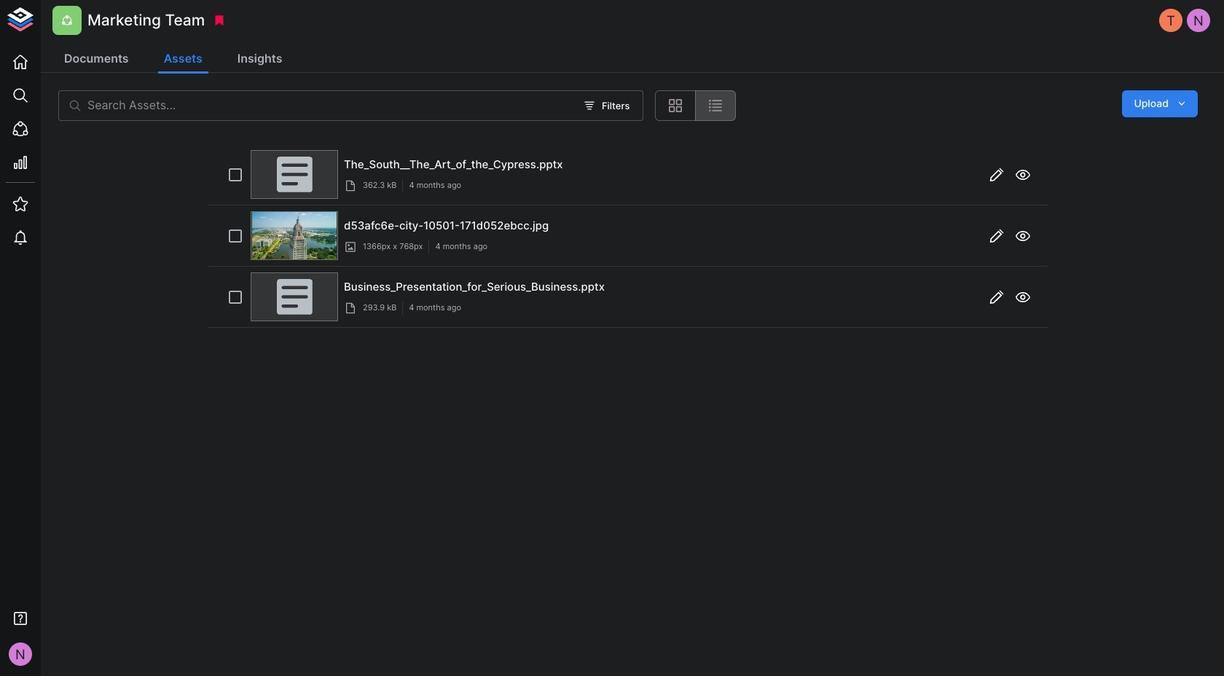 Task type: vqa. For each thing, say whether or not it's contained in the screenshot.
'Show Wiki' icon
no



Task type: locate. For each thing, give the bounding box(es) containing it.
group
[[656, 90, 737, 121]]



Task type: describe. For each thing, give the bounding box(es) containing it.
Search Assets... text field
[[87, 90, 575, 121]]

remove bookmark image
[[213, 14, 226, 27]]

d53afc6e city 10501 171d052ebcc.jpg image
[[252, 212, 337, 260]]



